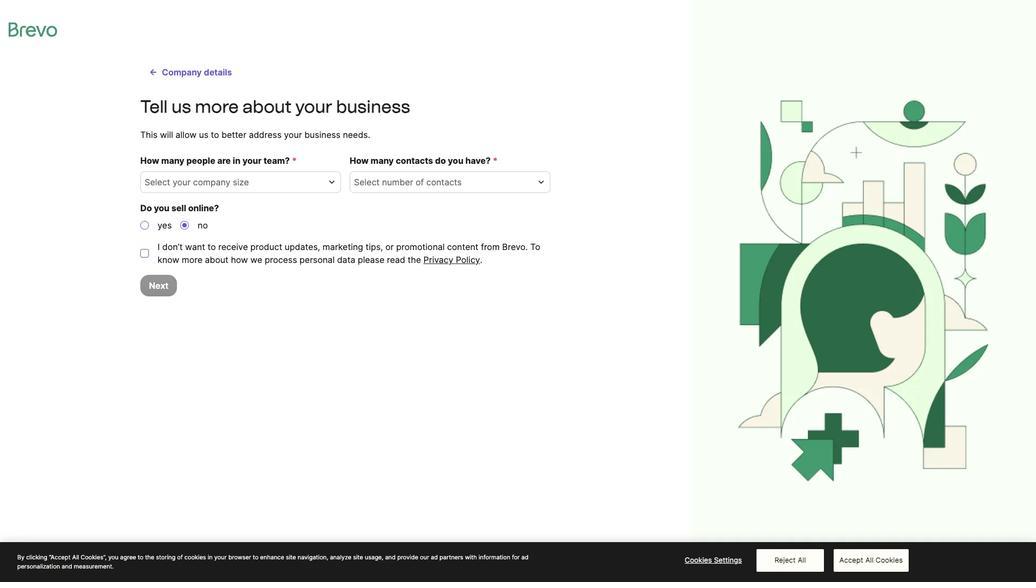 Task type: locate. For each thing, give the bounding box(es) containing it.
read
[[387, 255, 405, 266]]

0 vertical spatial about
[[243, 97, 292, 117]]

*
[[292, 155, 297, 166], [493, 155, 498, 166]]

yes
[[158, 220, 172, 231]]

accept all cookies button
[[834, 550, 909, 572]]

us
[[171, 97, 191, 117], [199, 130, 209, 140]]

1 vertical spatial about
[[205, 255, 229, 266]]

select number of contacts
[[354, 177, 462, 188]]

0 horizontal spatial how
[[140, 155, 159, 166]]

of inside "popup button"
[[416, 177, 424, 188]]

0 vertical spatial of
[[416, 177, 424, 188]]

all right reject
[[798, 556, 806, 565]]

partners
[[440, 554, 463, 562]]

0 horizontal spatial of
[[177, 554, 183, 562]]

to right agree
[[138, 554, 143, 562]]

contacts
[[396, 155, 433, 166], [426, 177, 462, 188]]

your inside popup button
[[173, 177, 191, 188]]

0 horizontal spatial *
[[292, 155, 297, 166]]

select up do
[[145, 177, 170, 188]]

1 vertical spatial business
[[304, 130, 341, 140]]

site
[[286, 554, 296, 562], [353, 554, 363, 562]]

about up address
[[243, 97, 292, 117]]

2 how from the left
[[350, 155, 369, 166]]

promotional
[[396, 242, 445, 253]]

1 horizontal spatial about
[[243, 97, 292, 117]]

select
[[145, 177, 170, 188], [354, 177, 380, 188]]

business
[[336, 97, 410, 117], [304, 130, 341, 140]]

cookies right the accept at the right bottom of page
[[876, 556, 903, 565]]

ad right our in the left bottom of the page
[[431, 554, 438, 562]]

1 horizontal spatial of
[[416, 177, 424, 188]]

have?
[[466, 155, 491, 166]]

how
[[231, 255, 248, 266]]

i don't want to receive product updates, marketing tips, or promotional content from brevo. to know more about how we process personal data please read the
[[158, 242, 540, 266]]

cookies left settings
[[685, 556, 712, 565]]

1 vertical spatial you
[[154, 203, 169, 214]]

of right storing
[[177, 554, 183, 562]]

process
[[265, 255, 297, 266]]

1 horizontal spatial many
[[371, 155, 394, 166]]

0 horizontal spatial site
[[286, 554, 296, 562]]

us right allow at the top left
[[199, 130, 209, 140]]

1 horizontal spatial select
[[354, 177, 380, 188]]

this
[[140, 130, 158, 140]]

the down promotional
[[408, 255, 421, 266]]

size
[[233, 177, 249, 188]]

0 vertical spatial in
[[233, 155, 241, 166]]

all inside reject all button
[[798, 556, 806, 565]]

you
[[448, 155, 464, 166], [154, 203, 169, 214], [108, 554, 118, 562]]

how for how many contacts do you have? *
[[350, 155, 369, 166]]

* right team?
[[292, 155, 297, 166]]

1 vertical spatial more
[[182, 255, 203, 266]]

0 horizontal spatial ad
[[431, 554, 438, 562]]

* right have?
[[493, 155, 498, 166]]

the left storing
[[145, 554, 154, 562]]

0 horizontal spatial about
[[205, 255, 229, 266]]

please
[[358, 255, 385, 266]]

to inside i don't want to receive product updates, marketing tips, or promotional content from brevo. to know more about how we process personal data please read the
[[208, 242, 216, 253]]

2 select from the left
[[354, 177, 380, 188]]

of
[[416, 177, 424, 188], [177, 554, 183, 562]]

many
[[161, 155, 184, 166], [371, 155, 394, 166]]

1 vertical spatial contacts
[[426, 177, 462, 188]]

many down will
[[161, 155, 184, 166]]

1 cookies from the left
[[685, 556, 712, 565]]

1 horizontal spatial the
[[408, 255, 421, 266]]

2 many from the left
[[371, 155, 394, 166]]

more
[[195, 97, 239, 117], [182, 255, 203, 266]]

2 ad from the left
[[522, 554, 529, 562]]

of inside by clicking "accept all cookies", you agree to the storing of cookies in your browser to enhance site navigation, analyze site usage, and provide our ad partners with information for ad personalization and measurement.
[[177, 554, 183, 562]]

business left needs.
[[304, 130, 341, 140]]

all right the accept at the right bottom of page
[[866, 556, 874, 565]]

in right are
[[233, 155, 241, 166]]

navigation,
[[298, 554, 328, 562]]

0 horizontal spatial the
[[145, 554, 154, 562]]

select inside 'select number of contacts' "popup button"
[[354, 177, 380, 188]]

1 horizontal spatial all
[[798, 556, 806, 565]]

in
[[233, 155, 241, 166], [208, 554, 213, 562]]

how
[[140, 155, 159, 166], [350, 155, 369, 166]]

1 horizontal spatial cookies
[[876, 556, 903, 565]]

all
[[72, 554, 79, 562], [798, 556, 806, 565], [866, 556, 874, 565]]

0 horizontal spatial many
[[161, 155, 184, 166]]

we
[[250, 255, 262, 266]]

us right tell
[[171, 97, 191, 117]]

by clicking "accept all cookies", you agree to the storing of cookies in your browser to enhance site navigation, analyze site usage, and provide our ad partners with information for ad personalization and measurement.
[[17, 554, 529, 571]]

0 vertical spatial you
[[448, 155, 464, 166]]

more up better
[[195, 97, 239, 117]]

0 horizontal spatial all
[[72, 554, 79, 562]]

for
[[512, 554, 520, 562]]

1 vertical spatial and
[[62, 563, 72, 571]]

contacts up select number of contacts
[[396, 155, 433, 166]]

you left agree
[[108, 554, 118, 562]]

1 how from the left
[[140, 155, 159, 166]]

2 site from the left
[[353, 554, 363, 562]]

don't
[[162, 242, 183, 253]]

many up number
[[371, 155, 394, 166]]

do you sell online?
[[140, 203, 219, 214]]

1 vertical spatial us
[[199, 130, 209, 140]]

and
[[385, 554, 396, 562], [62, 563, 72, 571]]

1 site from the left
[[286, 554, 296, 562]]

to right browser
[[253, 554, 259, 562]]

1 horizontal spatial how
[[350, 155, 369, 166]]

tell us more about your business
[[140, 97, 410, 117]]

select left number
[[354, 177, 380, 188]]

site left usage,
[[353, 554, 363, 562]]

all right "accept
[[72, 554, 79, 562]]

you inside by clicking "accept all cookies", you agree to the storing of cookies in your browser to enhance site navigation, analyze site usage, and provide our ad partners with information for ad personalization and measurement.
[[108, 554, 118, 562]]

"accept
[[49, 554, 71, 562]]

in right cookies
[[208, 554, 213, 562]]

the inside i don't want to receive product updates, marketing tips, or promotional content from brevo. to know more about how we process personal data please read the
[[408, 255, 421, 266]]

your inside by clicking "accept all cookies", you agree to the storing of cookies in your browser to enhance site navigation, analyze site usage, and provide our ad partners with information for ad personalization and measurement.
[[214, 554, 227, 562]]

2 cookies from the left
[[876, 556, 903, 565]]

the
[[408, 255, 421, 266], [145, 554, 154, 562]]

select inside select your company size popup button
[[145, 177, 170, 188]]

1 horizontal spatial site
[[353, 554, 363, 562]]

from
[[481, 242, 500, 253]]

1 horizontal spatial and
[[385, 554, 396, 562]]

0 horizontal spatial and
[[62, 563, 72, 571]]

enhance
[[260, 554, 284, 562]]

this will allow us to better address your business needs.
[[140, 130, 370, 140]]

0 horizontal spatial select
[[145, 177, 170, 188]]

how down this
[[140, 155, 159, 166]]

site right enhance
[[286, 554, 296, 562]]

with
[[465, 554, 477, 562]]

personal
[[300, 255, 335, 266]]

and right usage,
[[385, 554, 396, 562]]

1 select from the left
[[145, 177, 170, 188]]

about down the receive
[[205, 255, 229, 266]]

1 horizontal spatial in
[[233, 155, 241, 166]]

2 vertical spatial you
[[108, 554, 118, 562]]

to right the want
[[208, 242, 216, 253]]

you right "do"
[[448, 155, 464, 166]]

1 horizontal spatial you
[[154, 203, 169, 214]]

settings
[[714, 556, 742, 565]]

next
[[149, 281, 169, 291]]

product
[[250, 242, 282, 253]]

0 horizontal spatial in
[[208, 554, 213, 562]]

team?
[[264, 155, 290, 166]]

business up needs.
[[336, 97, 410, 117]]

1 vertical spatial the
[[145, 554, 154, 562]]

0 horizontal spatial you
[[108, 554, 118, 562]]

to
[[211, 130, 219, 140], [208, 242, 216, 253], [138, 554, 143, 562], [253, 554, 259, 562]]

1 horizontal spatial *
[[493, 155, 498, 166]]

how for how many people are in your team? *
[[140, 155, 159, 166]]

cookies settings
[[685, 556, 742, 565]]

1 vertical spatial in
[[208, 554, 213, 562]]

how down needs.
[[350, 155, 369, 166]]

1 horizontal spatial ad
[[522, 554, 529, 562]]

ad right for
[[522, 554, 529, 562]]

accept all cookies
[[840, 556, 903, 565]]

0 vertical spatial us
[[171, 97, 191, 117]]

0 vertical spatial more
[[195, 97, 239, 117]]

receive
[[218, 242, 248, 253]]

ad
[[431, 554, 438, 562], [522, 554, 529, 562]]

1 vertical spatial of
[[177, 554, 183, 562]]

2 horizontal spatial all
[[866, 556, 874, 565]]

0 horizontal spatial cookies
[[685, 556, 712, 565]]

you right do
[[154, 203, 169, 214]]

people
[[186, 155, 215, 166]]

0 vertical spatial the
[[408, 255, 421, 266]]

more down the want
[[182, 255, 203, 266]]

all inside accept all cookies "button"
[[866, 556, 874, 565]]

and down "accept
[[62, 563, 72, 571]]

1 many from the left
[[161, 155, 184, 166]]

contacts down "do"
[[426, 177, 462, 188]]

more inside i don't want to receive product updates, marketing tips, or promotional content from brevo. to know more about how we process personal data please read the
[[182, 255, 203, 266]]

cookies
[[185, 554, 206, 562]]

of down how many contacts do you have? *
[[416, 177, 424, 188]]

tell
[[140, 97, 168, 117]]

cookies
[[685, 556, 712, 565], [876, 556, 903, 565]]



Task type: describe. For each thing, give the bounding box(es) containing it.
reject all button
[[757, 550, 824, 572]]

policy
[[456, 255, 480, 266]]

contacts inside "popup button"
[[426, 177, 462, 188]]

.
[[480, 255, 483, 266]]

the inside by clicking "accept all cookies", you agree to the storing of cookies in your browser to enhance site navigation, analyze site usage, and provide our ad partners with information for ad personalization and measurement.
[[145, 554, 154, 562]]

address
[[249, 130, 282, 140]]

storing
[[156, 554, 175, 562]]

analyze
[[330, 554, 351, 562]]

select number of contacts button
[[350, 172, 551, 193]]

company
[[193, 177, 230, 188]]

next button
[[140, 275, 177, 297]]

updates,
[[285, 242, 320, 253]]

company details button
[[140, 62, 241, 83]]

marketing
[[323, 242, 363, 253]]

1 ad from the left
[[431, 554, 438, 562]]

needs.
[[343, 130, 370, 140]]

select for select number of contacts
[[354, 177, 380, 188]]

number
[[382, 177, 413, 188]]

0 vertical spatial business
[[336, 97, 410, 117]]

2 * from the left
[[493, 155, 498, 166]]

1 horizontal spatial us
[[199, 130, 209, 140]]

reject all
[[775, 556, 806, 565]]

know
[[158, 255, 179, 266]]

all for accept all cookies
[[866, 556, 874, 565]]

or
[[386, 242, 394, 253]]

many for contacts
[[371, 155, 394, 166]]

measurement.
[[74, 563, 114, 571]]

company details
[[162, 67, 232, 78]]

content
[[447, 242, 479, 253]]

privacy
[[424, 255, 453, 266]]

cookies inside "button"
[[876, 556, 903, 565]]

allow
[[176, 130, 197, 140]]

will
[[160, 130, 173, 140]]

select your company size
[[145, 177, 249, 188]]

better
[[222, 130, 246, 140]]

all for reject all
[[798, 556, 806, 565]]

in inside by clicking "accept all cookies", you agree to the storing of cookies in your browser to enhance site navigation, analyze site usage, and provide our ad partners with information for ad personalization and measurement.
[[208, 554, 213, 562]]

agree
[[120, 554, 136, 562]]

2 horizontal spatial you
[[448, 155, 464, 166]]

about inside i don't want to receive product updates, marketing tips, or promotional content from brevo. to know more about how we process personal data please read the
[[205, 255, 229, 266]]

i
[[158, 242, 160, 253]]

data
[[337, 255, 355, 266]]

cookies",
[[81, 554, 107, 562]]

provide
[[397, 554, 418, 562]]

our
[[420, 554, 429, 562]]

tips,
[[366, 242, 383, 253]]

1 * from the left
[[292, 155, 297, 166]]

details
[[204, 67, 232, 78]]

how many people are in your team? *
[[140, 155, 297, 166]]

online?
[[188, 203, 219, 214]]

brevo.
[[502, 242, 528, 253]]

information
[[479, 554, 510, 562]]

do
[[140, 203, 152, 214]]

0 vertical spatial and
[[385, 554, 396, 562]]

by
[[17, 554, 24, 562]]

clicking
[[26, 554, 47, 562]]

are
[[217, 155, 231, 166]]

to left better
[[211, 130, 219, 140]]

select for select your company size
[[145, 177, 170, 188]]

no
[[198, 220, 208, 231]]

sell
[[171, 203, 186, 214]]

privacy policy .
[[424, 255, 483, 266]]

usage,
[[365, 554, 384, 562]]

select your company size button
[[140, 172, 341, 193]]

want
[[185, 242, 205, 253]]

reject
[[775, 556, 796, 565]]

personalization
[[17, 563, 60, 571]]

privacy policy link
[[424, 254, 480, 267]]

cookies inside button
[[685, 556, 712, 565]]

company
[[162, 67, 202, 78]]

browser
[[228, 554, 251, 562]]

0 vertical spatial contacts
[[396, 155, 433, 166]]

0 horizontal spatial us
[[171, 97, 191, 117]]

how many contacts do you have? *
[[350, 155, 498, 166]]

many for people
[[161, 155, 184, 166]]

to
[[530, 242, 540, 253]]

all inside by clicking "accept all cookies", you agree to the storing of cookies in your browser to enhance site navigation, analyze site usage, and provide our ad partners with information for ad personalization and measurement.
[[72, 554, 79, 562]]

accept
[[840, 556, 864, 565]]

cookies settings button
[[680, 551, 747, 572]]

do
[[435, 155, 446, 166]]



Task type: vqa. For each thing, say whether or not it's contained in the screenshot.
.
yes



